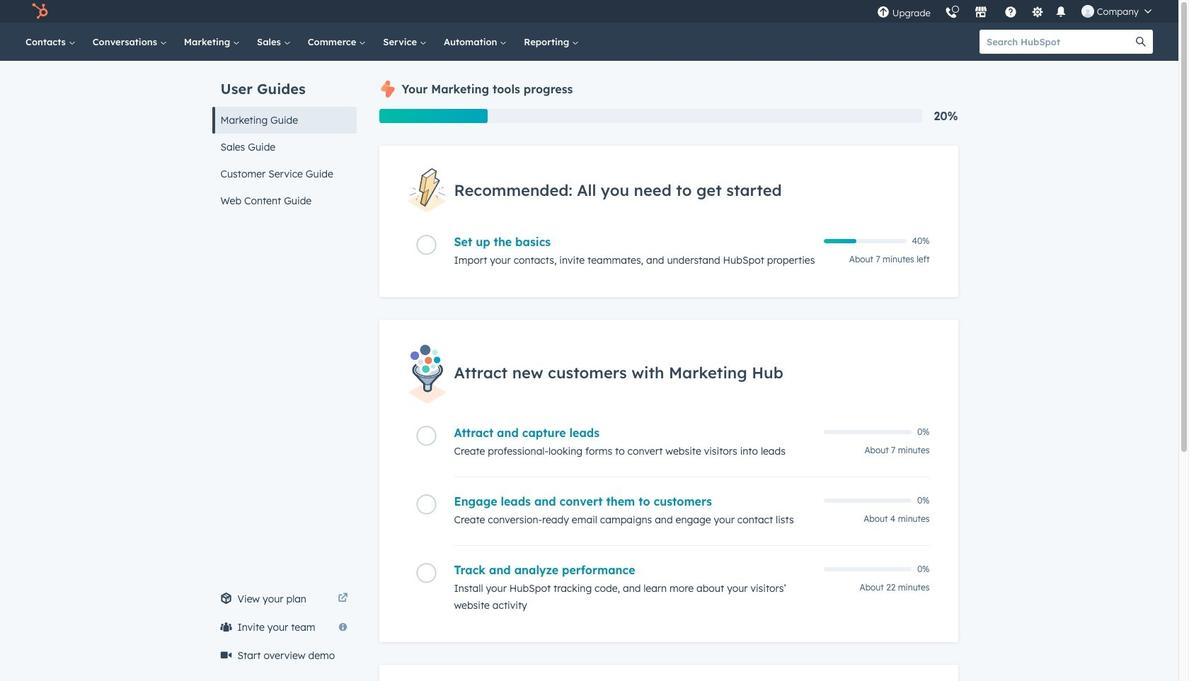 Task type: vqa. For each thing, say whether or not it's contained in the screenshot.
first 'Link opens in a new window' icon from the top of the page
yes



Task type: locate. For each thing, give the bounding box(es) containing it.
progress bar
[[379, 109, 488, 123]]

[object object] complete progress bar
[[824, 240, 857, 244]]

2 link opens in a new window image from the top
[[338, 594, 348, 605]]

jacob simon image
[[1082, 5, 1095, 18]]

menu
[[870, 0, 1162, 23]]

Search HubSpot search field
[[980, 30, 1130, 54]]

link opens in a new window image
[[338, 591, 348, 608], [338, 594, 348, 605]]



Task type: describe. For each thing, give the bounding box(es) containing it.
marketplaces image
[[975, 6, 988, 19]]

user guides element
[[212, 61, 357, 215]]

1 link opens in a new window image from the top
[[338, 591, 348, 608]]



